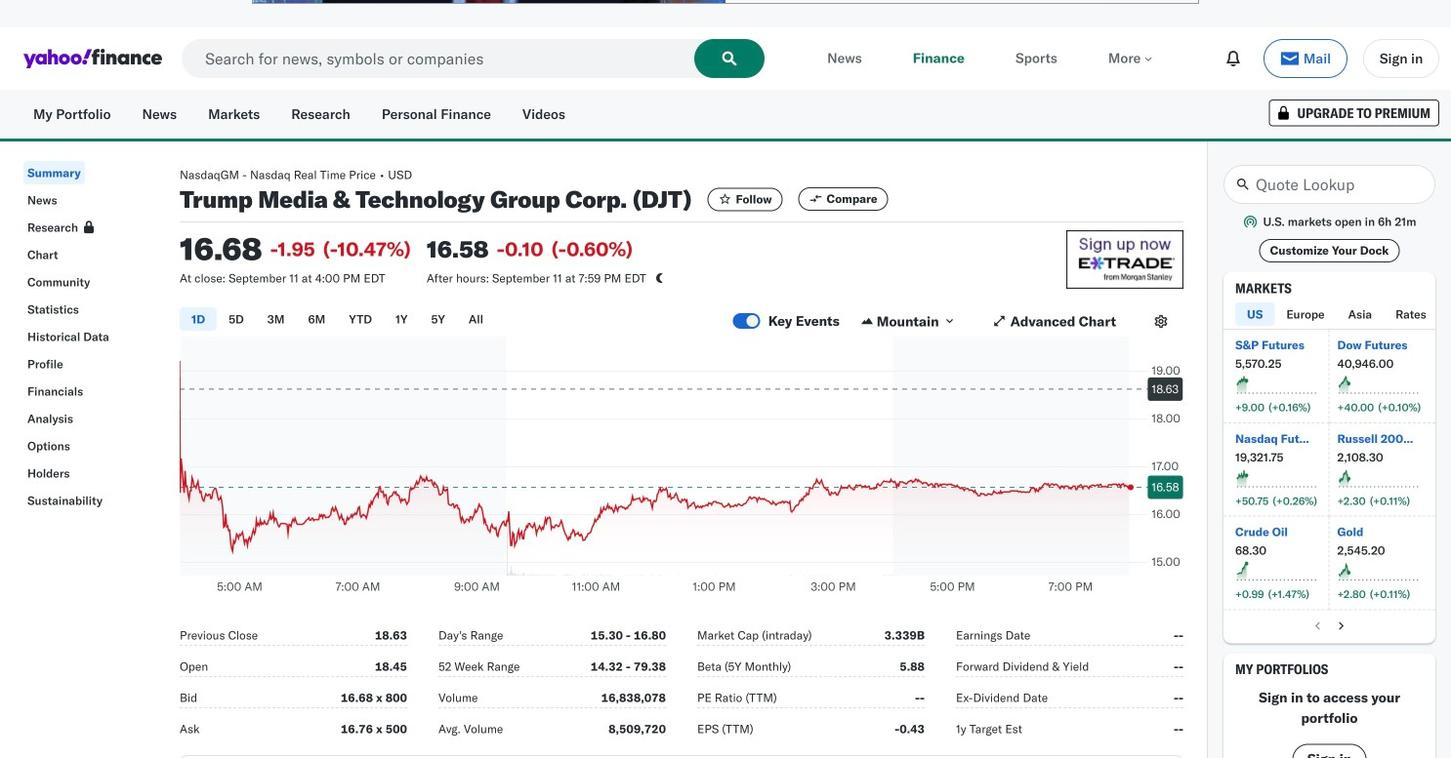 Task type: locate. For each thing, give the bounding box(es) containing it.
search image
[[722, 51, 738, 66]]

None checkbox
[[733, 314, 761, 329]]

1 horizontal spatial tab list
[[1236, 303, 1451, 329]]

1 vertical spatial advertisement element
[[1067, 231, 1184, 289]]

advertisement element
[[252, 0, 1199, 4], [1067, 231, 1184, 289]]

None search field
[[182, 39, 765, 78]]

toolbar
[[1217, 39, 1440, 78]]

0 horizontal spatial tab list
[[180, 305, 733, 337]]

tab list
[[1236, 303, 1451, 329], [180, 305, 733, 337]]

Search for news, symbols or companies text field
[[182, 39, 765, 78]]

None search field
[[1224, 165, 1436, 204]]

0 vertical spatial advertisement element
[[252, 0, 1199, 4]]



Task type: vqa. For each thing, say whether or not it's contained in the screenshot.
toolbar
yes



Task type: describe. For each thing, give the bounding box(es) containing it.
Quote Lookup text field
[[1224, 165, 1436, 204]]

prev image
[[1310, 619, 1326, 634]]

djt navigation menubar menu bar
[[0, 157, 156, 513]]



